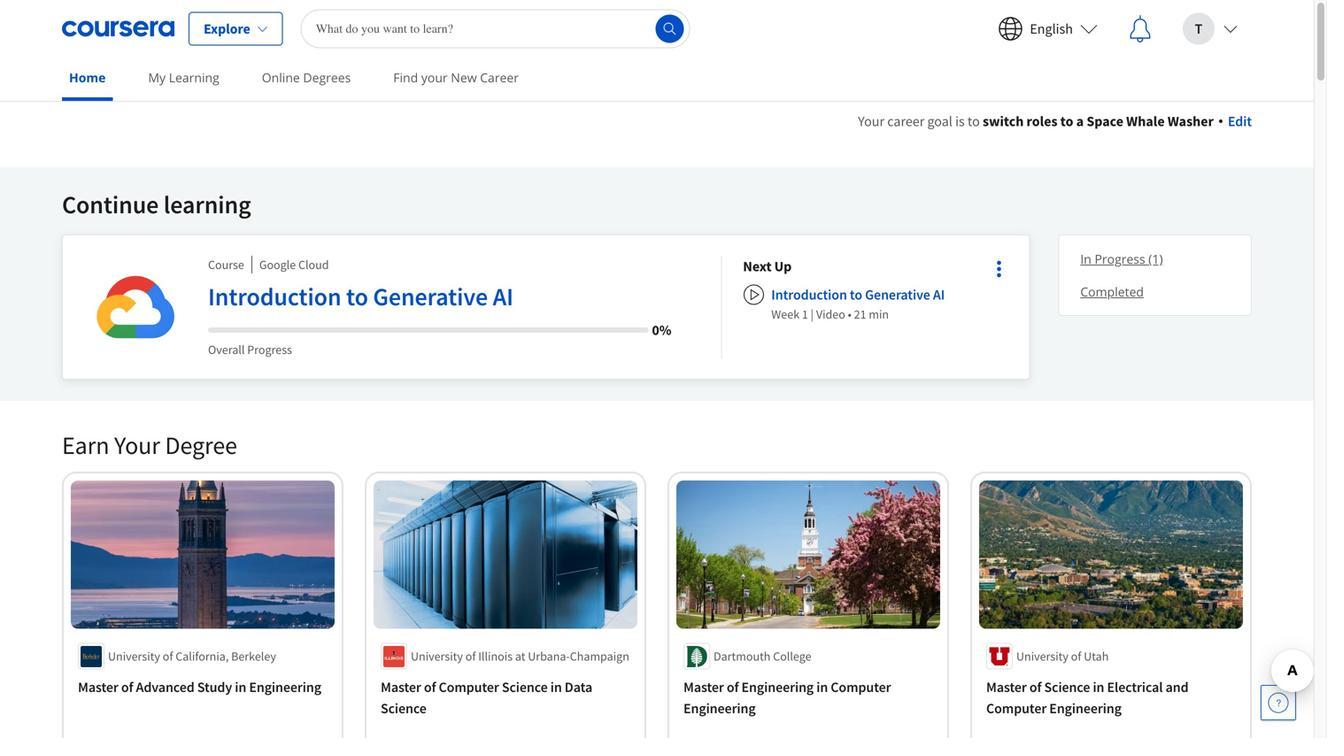 Task type: vqa. For each thing, say whether or not it's contained in the screenshot.
Home
yes



Task type: locate. For each thing, give the bounding box(es) containing it.
3 in from the left
[[817, 679, 828, 697]]

progress right overall
[[247, 342, 292, 358]]

1 horizontal spatial progress
[[1095, 251, 1146, 267]]

engineering down berkeley
[[249, 679, 321, 697]]

master inside master of engineering in computer engineering
[[684, 679, 724, 697]]

1
[[802, 306, 809, 322]]

master inside master of computer science in data science
[[381, 679, 421, 697]]

(1)
[[1149, 251, 1163, 267]]

your left career
[[858, 112, 885, 130]]

1 horizontal spatial generative
[[865, 286, 931, 304]]

main content containing continue learning
[[0, 89, 1314, 739]]

computer
[[439, 679, 499, 697], [831, 679, 891, 697], [987, 700, 1047, 718]]

university left utah
[[1017, 649, 1069, 665]]

engineering inside master of advanced study in engineering link
[[249, 679, 321, 697]]

2 horizontal spatial computer
[[987, 700, 1047, 718]]

0%
[[652, 322, 672, 339]]

master of advanced study in engineering link
[[78, 677, 328, 699]]

dartmouth college
[[714, 649, 812, 665]]

in progress (1)
[[1081, 251, 1163, 267]]

of
[[163, 649, 173, 665], [466, 649, 476, 665], [1071, 649, 1082, 665], [121, 679, 133, 697], [424, 679, 436, 697], [727, 679, 739, 697], [1030, 679, 1042, 697]]

master
[[78, 679, 118, 697], [381, 679, 421, 697], [684, 679, 724, 697], [987, 679, 1027, 697]]

degrees
[[303, 69, 351, 86]]

progress
[[1095, 251, 1146, 267], [247, 342, 292, 358]]

a
[[1077, 112, 1084, 130]]

university up advanced
[[108, 649, 160, 665]]

0 horizontal spatial computer
[[439, 679, 499, 697]]

google
[[259, 257, 296, 273]]

overall
[[208, 342, 245, 358]]

university left illinois
[[411, 649, 463, 665]]

continue
[[62, 189, 159, 220]]

4 master from the left
[[987, 679, 1027, 697]]

2 horizontal spatial university
[[1017, 649, 1069, 665]]

1 horizontal spatial your
[[858, 112, 885, 130]]

to
[[968, 112, 980, 130], [1061, 112, 1074, 130], [346, 281, 368, 312], [850, 286, 863, 304]]

generative for introduction to generative ai
[[373, 281, 488, 312]]

3 master from the left
[[684, 679, 724, 697]]

space
[[1087, 112, 1124, 130]]

find your new career
[[393, 69, 519, 86]]

2 in from the left
[[551, 679, 562, 697]]

of inside master of computer science in data science
[[424, 679, 436, 697]]

master of science in electrical and computer engineering link
[[987, 677, 1236, 720]]

earn your degree
[[62, 430, 237, 461]]

master for master of science in electrical and computer engineering
[[987, 679, 1027, 697]]

master inside master of science in electrical and computer engineering
[[987, 679, 1027, 697]]

main content
[[0, 89, 1314, 739]]

university
[[108, 649, 160, 665], [411, 649, 463, 665], [1017, 649, 1069, 665]]

college
[[773, 649, 812, 665]]

your right earn
[[114, 430, 160, 461]]

engineering down dartmouth
[[684, 700, 756, 718]]

0 horizontal spatial progress
[[247, 342, 292, 358]]

master of advanced study in engineering
[[78, 679, 321, 697]]

online degrees link
[[255, 58, 358, 97]]

1 horizontal spatial computer
[[831, 679, 891, 697]]

0 vertical spatial progress
[[1095, 251, 1146, 267]]

master of science in electrical and computer engineering
[[987, 679, 1189, 718]]

generative for introduction to generative ai week 1 | video • 21 min
[[865, 286, 931, 304]]

introduction up |
[[772, 286, 847, 304]]

ai
[[493, 281, 514, 312], [933, 286, 945, 304]]

master for master of engineering in computer engineering
[[684, 679, 724, 697]]

1 horizontal spatial ai
[[933, 286, 945, 304]]

introduction to generative ai image
[[84, 256, 187, 359]]

of inside master of science in electrical and computer engineering
[[1030, 679, 1042, 697]]

progress up the completed
[[1095, 251, 1146, 267]]

•
[[848, 306, 852, 322]]

is
[[956, 112, 965, 130]]

introduction for introduction to generative ai
[[208, 281, 341, 312]]

1 horizontal spatial introduction
[[772, 286, 847, 304]]

engineering
[[249, 679, 321, 697], [742, 679, 814, 697], [684, 700, 756, 718], [1050, 700, 1122, 718]]

introduction to generative ai week 1 | video • 21 min
[[772, 286, 945, 322]]

advanced
[[136, 679, 195, 697]]

computer inside master of science in electrical and computer engineering
[[987, 700, 1047, 718]]

master for master of advanced study in engineering
[[78, 679, 118, 697]]

engineering down utah
[[1050, 700, 1122, 718]]

week
[[772, 306, 800, 322]]

0 horizontal spatial ai
[[493, 281, 514, 312]]

introduction to generative ai link
[[208, 281, 672, 320]]

your
[[858, 112, 885, 130], [114, 430, 160, 461]]

master of computer science in data science
[[381, 679, 593, 718]]

0 horizontal spatial generative
[[373, 281, 488, 312]]

find
[[393, 69, 418, 86]]

introduction inside the introduction to generative ai week 1 | video • 21 min
[[772, 286, 847, 304]]

master of engineering in computer engineering
[[684, 679, 891, 718]]

progress for in
[[1095, 251, 1146, 267]]

of for advanced
[[121, 679, 133, 697]]

in inside master of computer science in data science
[[551, 679, 562, 697]]

roles
[[1027, 112, 1058, 130]]

engineering inside master of science in electrical and computer engineering
[[1050, 700, 1122, 718]]

0 horizontal spatial your
[[114, 430, 160, 461]]

of inside master of engineering in computer engineering
[[727, 679, 739, 697]]

2 university from the left
[[411, 649, 463, 665]]

electrical
[[1108, 679, 1163, 697]]

explore button
[[189, 12, 283, 46]]

science inside master of science in electrical and computer engineering
[[1045, 679, 1091, 697]]

|
[[811, 306, 814, 322]]

in inside master of science in electrical and computer engineering
[[1093, 679, 1105, 697]]

engineering down college
[[742, 679, 814, 697]]

ai for introduction to generative ai week 1 | video • 21 min
[[933, 286, 945, 304]]

0 horizontal spatial introduction
[[208, 281, 341, 312]]

2 master from the left
[[381, 679, 421, 697]]

university for science
[[1017, 649, 1069, 665]]

2 horizontal spatial science
[[1045, 679, 1091, 697]]

urbana-
[[528, 649, 570, 665]]

generative inside the introduction to generative ai week 1 | video • 21 min
[[865, 286, 931, 304]]

my
[[148, 69, 166, 86]]

google cloud
[[259, 257, 329, 273]]

None search field
[[301, 9, 691, 48]]

in progress (1) link
[[1074, 243, 1237, 275]]

ai inside the introduction to generative ai week 1 | video • 21 min
[[933, 286, 945, 304]]

1 vertical spatial progress
[[247, 342, 292, 358]]

3 university from the left
[[1017, 649, 1069, 665]]

earn your degree collection element
[[51, 401, 1263, 739]]

continue learning
[[62, 189, 251, 220]]

edit
[[1228, 112, 1252, 130]]

english button
[[984, 0, 1112, 57]]

next
[[743, 258, 772, 275]]

california,
[[176, 649, 229, 665]]

4 in from the left
[[1093, 679, 1105, 697]]

0 horizontal spatial university
[[108, 649, 160, 665]]

science
[[502, 679, 548, 697], [1045, 679, 1091, 697], [381, 700, 427, 718]]

1 vertical spatial your
[[114, 430, 160, 461]]

What do you want to learn? text field
[[301, 9, 691, 48]]

progress for overall
[[247, 342, 292, 358]]

find your new career link
[[386, 58, 526, 97]]

1 master from the left
[[78, 679, 118, 697]]

t
[[1195, 20, 1203, 38]]

introduction
[[208, 281, 341, 312], [772, 286, 847, 304]]

1 horizontal spatial university
[[411, 649, 463, 665]]

1 university from the left
[[108, 649, 160, 665]]

in
[[235, 679, 246, 697], [551, 679, 562, 697], [817, 679, 828, 697], [1093, 679, 1105, 697]]

21
[[854, 306, 867, 322]]

ai for introduction to generative ai
[[493, 281, 514, 312]]

generative
[[373, 281, 488, 312], [865, 286, 931, 304]]

learning
[[164, 189, 251, 220]]

course
[[208, 257, 244, 273]]

introduction down google
[[208, 281, 341, 312]]

introduction to generative ai
[[208, 281, 514, 312]]



Task type: describe. For each thing, give the bounding box(es) containing it.
my learning link
[[141, 58, 227, 97]]

computer inside master of engineering in computer engineering
[[831, 679, 891, 697]]

of for science
[[1030, 679, 1042, 697]]

learning
[[169, 69, 219, 86]]

university of illinois at urbana-champaign
[[411, 649, 630, 665]]

study
[[197, 679, 232, 697]]

and
[[1166, 679, 1189, 697]]

t button
[[1169, 0, 1252, 57]]

your career goal is to switch roles to a space whale washer
[[858, 112, 1214, 130]]

explore
[[204, 20, 250, 38]]

whale
[[1127, 112, 1165, 130]]

1 in from the left
[[235, 679, 246, 697]]

cloud
[[298, 257, 329, 273]]

in inside master of engineering in computer engineering
[[817, 679, 828, 697]]

in
[[1081, 251, 1092, 267]]

online
[[262, 69, 300, 86]]

computer inside master of computer science in data science
[[439, 679, 499, 697]]

of for engineering
[[727, 679, 739, 697]]

coursera image
[[62, 15, 174, 43]]

of for california,
[[163, 649, 173, 665]]

university of utah
[[1017, 649, 1109, 665]]

your
[[421, 69, 448, 86]]

utah
[[1084, 649, 1109, 665]]

introduction for introduction to generative ai week 1 | video • 21 min
[[772, 286, 847, 304]]

of for illinois
[[466, 649, 476, 665]]

english
[[1030, 20, 1074, 38]]

your inside earn your degree collection element
[[114, 430, 160, 461]]

illinois
[[478, 649, 513, 665]]

of for utah
[[1071, 649, 1082, 665]]

0 vertical spatial your
[[858, 112, 885, 130]]

min
[[869, 306, 889, 322]]

home link
[[62, 58, 113, 101]]

home
[[69, 69, 106, 86]]

0 horizontal spatial science
[[381, 700, 427, 718]]

of for computer
[[424, 679, 436, 697]]

completed
[[1081, 283, 1144, 300]]

help center image
[[1268, 693, 1290, 714]]

dartmouth
[[714, 649, 771, 665]]

university for advanced
[[108, 649, 160, 665]]

degree
[[165, 430, 237, 461]]

washer
[[1168, 112, 1214, 130]]

master of computer science in data science link
[[381, 677, 631, 720]]

career
[[480, 69, 519, 86]]

overall progress
[[208, 342, 292, 358]]

master of engineering in computer engineering link
[[684, 677, 934, 720]]

video
[[817, 306, 846, 322]]

my learning
[[148, 69, 219, 86]]

completed link
[[1074, 275, 1237, 308]]

next up
[[743, 258, 792, 275]]

university for computer
[[411, 649, 463, 665]]

goal
[[928, 112, 953, 130]]

data
[[565, 679, 593, 697]]

edit button
[[1220, 111, 1252, 132]]

earn
[[62, 430, 109, 461]]

new
[[451, 69, 477, 86]]

career
[[888, 112, 925, 130]]

up
[[775, 258, 792, 275]]

university of california, berkeley
[[108, 649, 276, 665]]

berkeley
[[231, 649, 276, 665]]

champaign
[[570, 649, 630, 665]]

switch
[[983, 112, 1024, 130]]

to inside the introduction to generative ai week 1 | video • 21 min
[[850, 286, 863, 304]]

more option for introduction to generative ai image
[[987, 257, 1012, 282]]

master for master of computer science in data science
[[381, 679, 421, 697]]

1 horizontal spatial science
[[502, 679, 548, 697]]

at
[[515, 649, 526, 665]]

online degrees
[[262, 69, 351, 86]]



